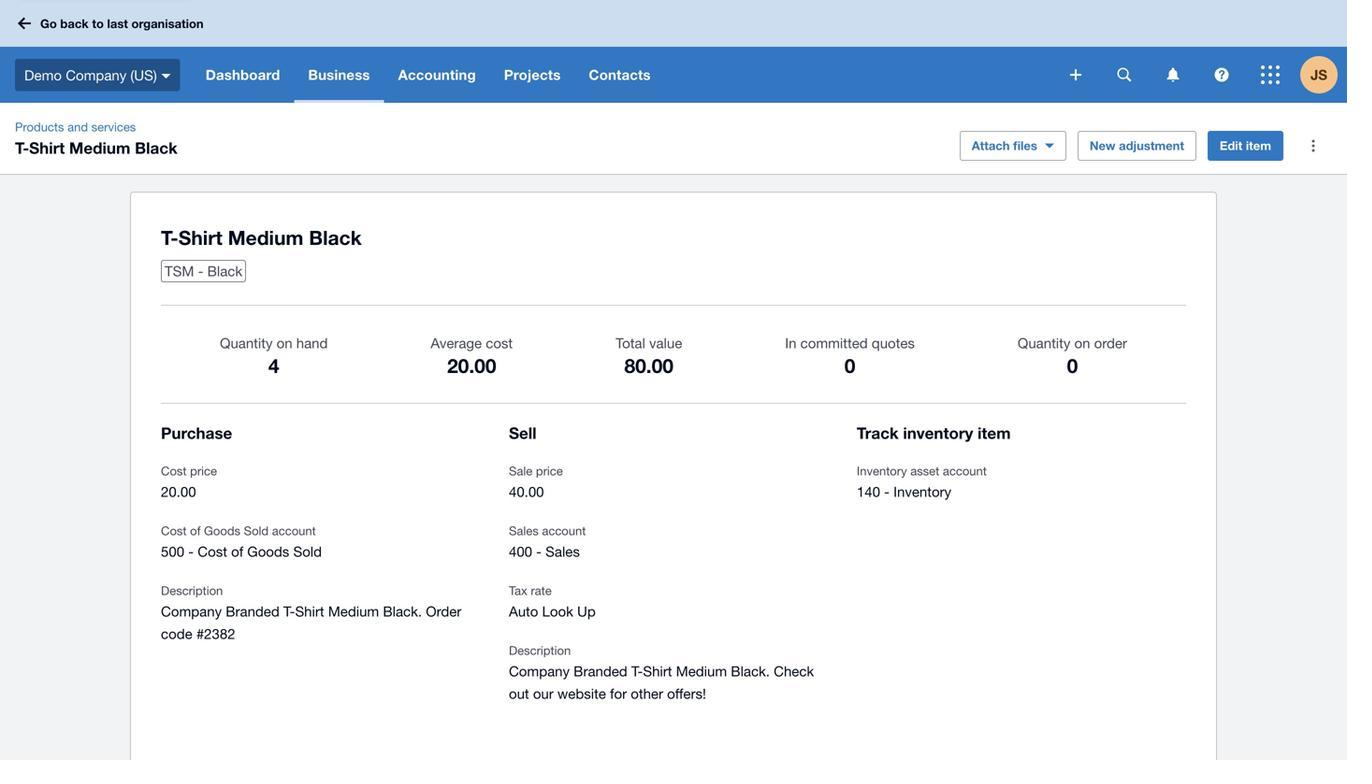 Task type: describe. For each thing, give the bounding box(es) containing it.
description company branded t-shirt medium black.  order code #2382
[[161, 584, 462, 642]]

edit item button
[[1208, 131, 1284, 161]]

2 vertical spatial black
[[207, 263, 242, 279]]

t- for description company branded t-shirt medium black.  check out our website for other offers!
[[631, 663, 643, 680]]

up
[[577, 604, 596, 620]]

sell
[[509, 424, 537, 443]]

to
[[92, 16, 104, 31]]

shirt for products and services t-shirt medium black
[[29, 138, 65, 157]]

and
[[67, 120, 88, 134]]

services
[[91, 120, 136, 134]]

0 for in committed quotes 0
[[845, 354, 856, 378]]

quantity on order 0
[[1018, 335, 1127, 378]]

on for 0
[[1075, 335, 1090, 351]]

t-shirt medium black
[[161, 226, 362, 249]]

2 vertical spatial cost
[[198, 544, 227, 560]]

description for #2382
[[161, 584, 223, 598]]

contacts button
[[575, 47, 665, 103]]

- inside inventory asset account 140 - inventory
[[884, 484, 890, 500]]

medium for description company branded t-shirt medium black.  check out our website for other offers!
[[676, 663, 727, 680]]

description for our
[[509, 644, 571, 658]]

files
[[1013, 138, 1037, 153]]

account inside inventory asset account 140 - inventory
[[943, 464, 987, 479]]

tsm
[[165, 263, 194, 279]]

0 horizontal spatial goods
[[204, 524, 241, 538]]

demo
[[24, 67, 62, 83]]

company for description company branded t-shirt medium black.  check out our website for other offers!
[[509, 663, 570, 680]]

track inventory item
[[857, 424, 1011, 443]]

new adjustment
[[1090, 138, 1184, 153]]

0 vertical spatial inventory
[[857, 464, 907, 479]]

organisation
[[131, 16, 204, 31]]

contacts
[[589, 66, 651, 83]]

0 vertical spatial sold
[[244, 524, 269, 538]]

go back to last organisation
[[40, 16, 204, 31]]

accounting button
[[384, 47, 490, 103]]

medium for description company branded t-shirt medium black.  order code #2382
[[328, 604, 379, 620]]

for
[[610, 686, 627, 702]]

projects button
[[490, 47, 575, 103]]

total value 80.00
[[616, 335, 682, 378]]

attach files
[[972, 138, 1037, 153]]

t- for description company branded t-shirt medium black.  order code #2382
[[283, 604, 295, 620]]

products and services t-shirt medium black
[[15, 120, 178, 157]]

sale price 40.00
[[509, 464, 563, 500]]

new
[[1090, 138, 1116, 153]]

banner containing dashboard
[[0, 0, 1347, 103]]

#2382
[[196, 626, 235, 642]]

demo company (us)
[[24, 67, 157, 83]]

tsm - black
[[165, 263, 242, 279]]

order
[[1094, 335, 1127, 351]]

0 for quantity on order 0
[[1067, 354, 1078, 378]]

2 horizontal spatial svg image
[[1118, 68, 1132, 82]]

1 horizontal spatial of
[[231, 544, 243, 560]]

4
[[268, 354, 279, 378]]

track
[[857, 424, 899, 443]]

cost of goods sold account 500 - cost of goods sold
[[161, 524, 322, 560]]

quantity for 0
[[1018, 335, 1071, 351]]

adjustment
[[1119, 138, 1184, 153]]

1 horizontal spatial goods
[[247, 544, 289, 560]]

offers!
[[667, 686, 706, 702]]

website
[[558, 686, 606, 702]]

t- for products and services t-shirt medium black
[[15, 138, 29, 157]]

0 horizontal spatial sales
[[509, 524, 539, 538]]

hand
[[296, 335, 328, 351]]

medium up tsm - black
[[228, 226, 304, 249]]

go
[[40, 16, 57, 31]]

demo company (us) button
[[0, 47, 192, 103]]

0 vertical spatial of
[[190, 524, 201, 538]]

look
[[542, 604, 573, 620]]

company for description company branded t-shirt medium black.  order code #2382
[[161, 604, 222, 620]]

account inside sales account 400 - sales
[[542, 524, 586, 538]]

price for 40.00
[[536, 464, 563, 479]]

black. for order
[[383, 604, 422, 620]]

products and services link
[[7, 118, 143, 137]]

projects
[[504, 66, 561, 83]]

in committed quotes 0
[[785, 335, 915, 378]]

attach files button
[[960, 131, 1066, 161]]



Task type: vqa. For each thing, say whether or not it's contained in the screenshot.


Task type: locate. For each thing, give the bounding box(es) containing it.
black.
[[383, 604, 422, 620], [731, 663, 770, 680]]

1 vertical spatial goods
[[247, 544, 289, 560]]

black. inside description company branded t-shirt medium black.  check out our website for other offers!
[[731, 663, 770, 680]]

1 on from the left
[[277, 335, 292, 351]]

dashboard
[[206, 66, 280, 83]]

price down purchase
[[190, 464, 217, 479]]

20.00 for cost price 20.00
[[161, 484, 196, 500]]

svg image inside the go back to last organisation link
[[18, 17, 31, 29]]

2 horizontal spatial company
[[509, 663, 570, 680]]

out
[[509, 686, 529, 702]]

average cost 20.00
[[431, 335, 513, 378]]

0 horizontal spatial 20.00
[[161, 484, 196, 500]]

2 horizontal spatial black
[[309, 226, 362, 249]]

medium down services
[[69, 138, 130, 157]]

medium for products and services t-shirt medium black
[[69, 138, 130, 157]]

other
[[631, 686, 663, 702]]

0 inside in committed quotes 0
[[845, 354, 856, 378]]

- right 400
[[536, 544, 542, 560]]

1 vertical spatial description
[[509, 644, 571, 658]]

1 vertical spatial inventory
[[894, 484, 952, 500]]

account right asset on the right of the page
[[943, 464, 987, 479]]

-
[[198, 263, 203, 279], [884, 484, 890, 500], [188, 544, 194, 560], [536, 544, 542, 560]]

our
[[533, 686, 554, 702]]

dashboard link
[[192, 47, 294, 103]]

black. for check
[[731, 663, 770, 680]]

1 vertical spatial sold
[[293, 544, 322, 560]]

item right edit
[[1246, 138, 1272, 153]]

quantity on hand 4
[[220, 335, 328, 378]]

item
[[1246, 138, 1272, 153], [978, 424, 1011, 443]]

quantity inside "quantity on hand 4"
[[220, 335, 273, 351]]

0 vertical spatial company
[[66, 67, 127, 83]]

more actions image
[[1295, 127, 1332, 165]]

80.00
[[625, 354, 674, 378]]

1 price from the left
[[190, 464, 217, 479]]

description company branded t-shirt medium black.  check out our website for other offers!
[[509, 644, 814, 702]]

2 vertical spatial company
[[509, 663, 570, 680]]

price for 20.00
[[190, 464, 217, 479]]

1 vertical spatial company
[[161, 604, 222, 620]]

js button
[[1301, 47, 1347, 103]]

0 vertical spatial branded
[[226, 604, 280, 620]]

0 horizontal spatial of
[[190, 524, 201, 538]]

0 horizontal spatial price
[[190, 464, 217, 479]]

medium inside description company branded t-shirt medium black.  check out our website for other offers!
[[676, 663, 727, 680]]

company for demo company (us)
[[66, 67, 127, 83]]

inventory up the 140
[[857, 464, 907, 479]]

quantity for 4
[[220, 335, 273, 351]]

t- down the "products"
[[15, 138, 29, 157]]

company up code
[[161, 604, 222, 620]]

- right the 140
[[884, 484, 890, 500]]

1 vertical spatial of
[[231, 544, 243, 560]]

shirt inside products and services t-shirt medium black
[[29, 138, 65, 157]]

quantity left order
[[1018, 335, 1071, 351]]

description down 500
[[161, 584, 223, 598]]

20.00 for average cost 20.00
[[447, 354, 496, 378]]

1 vertical spatial black
[[309, 226, 362, 249]]

sold
[[244, 524, 269, 538], [293, 544, 322, 560]]

auto
[[509, 604, 538, 620]]

1 vertical spatial black.
[[731, 663, 770, 680]]

goods
[[204, 524, 241, 538], [247, 544, 289, 560]]

20.00 inside average cost 20.00
[[447, 354, 496, 378]]

inventory asset account 140 - inventory
[[857, 464, 987, 500]]

item right the inventory
[[978, 424, 1011, 443]]

company up our
[[509, 663, 570, 680]]

check
[[774, 663, 814, 680]]

last
[[107, 16, 128, 31]]

cost price 20.00
[[161, 464, 217, 500]]

2 quantity from the left
[[1018, 335, 1071, 351]]

0 vertical spatial description
[[161, 584, 223, 598]]

0 horizontal spatial account
[[272, 524, 316, 538]]

new adjustment button
[[1078, 131, 1197, 161]]

account down 40.00
[[542, 524, 586, 538]]

quantity up 4
[[220, 335, 273, 351]]

cost right 500
[[198, 544, 227, 560]]

black. left order in the bottom of the page
[[383, 604, 422, 620]]

account up the description company branded t-shirt medium black.  order code #2382 at left
[[272, 524, 316, 538]]

1 horizontal spatial 0
[[1067, 354, 1078, 378]]

1 horizontal spatial on
[[1075, 335, 1090, 351]]

code
[[161, 626, 192, 642]]

0
[[845, 354, 856, 378], [1067, 354, 1078, 378]]

0 horizontal spatial company
[[66, 67, 127, 83]]

medium up offers!
[[676, 663, 727, 680]]

medium left order in the bottom of the page
[[328, 604, 379, 620]]

- right tsm
[[198, 263, 203, 279]]

branded up #2382 on the left bottom of the page
[[226, 604, 280, 620]]

sales up 400
[[509, 524, 539, 538]]

1 horizontal spatial black.
[[731, 663, 770, 680]]

0 vertical spatial goods
[[204, 524, 241, 538]]

0 horizontal spatial black.
[[383, 604, 422, 620]]

average
[[431, 335, 482, 351]]

black
[[135, 138, 178, 157], [309, 226, 362, 249], [207, 263, 242, 279]]

sales account 400 - sales
[[509, 524, 586, 560]]

edit item
[[1220, 138, 1272, 153]]

goods down cost price 20.00
[[204, 524, 241, 538]]

company inside description company branded t-shirt medium black.  check out our website for other offers!
[[509, 663, 570, 680]]

order
[[426, 604, 462, 620]]

1 horizontal spatial company
[[161, 604, 222, 620]]

0 vertical spatial black.
[[383, 604, 422, 620]]

attach
[[972, 138, 1010, 153]]

svg image inside "demo company (us)" popup button
[[162, 74, 171, 78]]

1 horizontal spatial 20.00
[[447, 354, 496, 378]]

0 vertical spatial sales
[[509, 524, 539, 538]]

sales right 400
[[546, 544, 580, 560]]

of down cost price 20.00
[[190, 524, 201, 538]]

accounting
[[398, 66, 476, 83]]

products
[[15, 120, 64, 134]]

of
[[190, 524, 201, 538], [231, 544, 243, 560]]

company left (us)
[[66, 67, 127, 83]]

on left order
[[1075, 335, 1090, 351]]

branded inside the description company branded t-shirt medium black.  order code #2382
[[226, 604, 280, 620]]

1 horizontal spatial item
[[1246, 138, 1272, 153]]

price inside cost price 20.00
[[190, 464, 217, 479]]

0 horizontal spatial black
[[135, 138, 178, 157]]

company inside "demo company (us)" popup button
[[66, 67, 127, 83]]

description inside the description company branded t-shirt medium black.  order code #2382
[[161, 584, 223, 598]]

1 horizontal spatial quantity
[[1018, 335, 1071, 351]]

cost for 20.00
[[161, 464, 187, 479]]

on up 4
[[277, 335, 292, 351]]

shirt for description company branded t-shirt medium black.  check out our website for other offers!
[[643, 663, 672, 680]]

1 vertical spatial branded
[[574, 663, 628, 680]]

inventory
[[903, 424, 973, 443]]

in
[[785, 335, 797, 351]]

1 vertical spatial item
[[978, 424, 1011, 443]]

t- up tsm
[[161, 226, 178, 249]]

20.00 inside cost price 20.00
[[161, 484, 196, 500]]

t- inside description company branded t-shirt medium black.  check out our website for other offers!
[[631, 663, 643, 680]]

0 horizontal spatial item
[[978, 424, 1011, 443]]

20.00 up 500
[[161, 484, 196, 500]]

total
[[616, 335, 645, 351]]

quantity
[[220, 335, 273, 351], [1018, 335, 1071, 351]]

description inside description company branded t-shirt medium black.  check out our website for other offers!
[[509, 644, 571, 658]]

500
[[161, 544, 184, 560]]

2 horizontal spatial account
[[943, 464, 987, 479]]

0 vertical spatial black
[[135, 138, 178, 157]]

cost for goods
[[161, 524, 187, 538]]

0 vertical spatial item
[[1246, 138, 1272, 153]]

2 0 from the left
[[1067, 354, 1078, 378]]

branded up for
[[574, 663, 628, 680]]

1 horizontal spatial branded
[[574, 663, 628, 680]]

price right sale
[[536, 464, 563, 479]]

branded
[[226, 604, 280, 620], [574, 663, 628, 680]]

banner
[[0, 0, 1347, 103]]

0 horizontal spatial description
[[161, 584, 223, 598]]

company inside the description company branded t-shirt medium black.  order code #2382
[[161, 604, 222, 620]]

svg image
[[18, 17, 31, 29], [1118, 68, 1132, 82], [162, 74, 171, 78]]

1 horizontal spatial black
[[207, 263, 242, 279]]

shirt
[[29, 138, 65, 157], [178, 226, 222, 249], [295, 604, 324, 620], [643, 663, 672, 680]]

cost up 500
[[161, 524, 187, 538]]

medium
[[69, 138, 130, 157], [228, 226, 304, 249], [328, 604, 379, 620], [676, 663, 727, 680]]

1 horizontal spatial price
[[536, 464, 563, 479]]

0 vertical spatial 20.00
[[447, 354, 496, 378]]

0 inside quantity on order 0
[[1067, 354, 1078, 378]]

140
[[857, 484, 880, 500]]

on inside "quantity on hand 4"
[[277, 335, 292, 351]]

cost
[[486, 335, 513, 351]]

0 horizontal spatial 0
[[845, 354, 856, 378]]

cost inside cost price 20.00
[[161, 464, 187, 479]]

back
[[60, 16, 89, 31]]

cost down purchase
[[161, 464, 187, 479]]

0 horizontal spatial quantity
[[220, 335, 273, 351]]

on inside quantity on order 0
[[1075, 335, 1090, 351]]

on
[[277, 335, 292, 351], [1075, 335, 1090, 351]]

shirt inside the description company branded t-shirt medium black.  order code #2382
[[295, 604, 324, 620]]

description down auto
[[509, 644, 571, 658]]

business
[[308, 66, 370, 83]]

cost
[[161, 464, 187, 479], [161, 524, 187, 538], [198, 544, 227, 560]]

tax rate auto look up
[[509, 584, 596, 620]]

- inside sales account 400 - sales
[[536, 544, 542, 560]]

2 price from the left
[[536, 464, 563, 479]]

svg image left go
[[18, 17, 31, 29]]

branded inside description company branded t-shirt medium black.  check out our website for other offers!
[[574, 663, 628, 680]]

js
[[1311, 66, 1328, 83]]

shirt inside description company branded t-shirt medium black.  check out our website for other offers!
[[643, 663, 672, 680]]

1 quantity from the left
[[220, 335, 273, 351]]

1 horizontal spatial description
[[509, 644, 571, 658]]

branded for #2382
[[226, 604, 280, 620]]

t- up other
[[631, 663, 643, 680]]

rate
[[531, 584, 552, 598]]

- inside cost of goods sold account 500 - cost of goods sold
[[188, 544, 194, 560]]

inventory
[[857, 464, 907, 479], [894, 484, 952, 500]]

1 0 from the left
[[845, 354, 856, 378]]

svg image right (us)
[[162, 74, 171, 78]]

quantity inside quantity on order 0
[[1018, 335, 1071, 351]]

go back to last organisation link
[[11, 7, 215, 40]]

asset
[[911, 464, 940, 479]]

shirt for description company branded t-shirt medium black.  order code #2382
[[295, 604, 324, 620]]

black inside products and services t-shirt medium black
[[135, 138, 178, 157]]

0 horizontal spatial on
[[277, 335, 292, 351]]

svg image
[[1261, 65, 1280, 84], [1167, 68, 1179, 82], [1215, 68, 1229, 82], [1070, 69, 1082, 80]]

sale
[[509, 464, 533, 479]]

1 horizontal spatial sold
[[293, 544, 322, 560]]

svg image up new adjustment
[[1118, 68, 1132, 82]]

t- inside products and services t-shirt medium black
[[15, 138, 29, 157]]

company
[[66, 67, 127, 83], [161, 604, 222, 620], [509, 663, 570, 680]]

1 vertical spatial sales
[[546, 544, 580, 560]]

1 horizontal spatial sales
[[546, 544, 580, 560]]

black. left check
[[731, 663, 770, 680]]

1 vertical spatial cost
[[161, 524, 187, 538]]

0 horizontal spatial sold
[[244, 524, 269, 538]]

t-
[[15, 138, 29, 157], [161, 226, 178, 249], [283, 604, 295, 620], [631, 663, 643, 680]]

400
[[509, 544, 532, 560]]

goods up the description company branded t-shirt medium black.  order code #2382 at left
[[247, 544, 289, 560]]

1 horizontal spatial svg image
[[162, 74, 171, 78]]

0 horizontal spatial branded
[[226, 604, 280, 620]]

40.00
[[509, 484, 544, 500]]

tax
[[509, 584, 527, 598]]

item inside button
[[1246, 138, 1272, 153]]

edit
[[1220, 138, 1243, 153]]

20.00 down average
[[447, 354, 496, 378]]

committed
[[801, 335, 868, 351]]

on for 4
[[277, 335, 292, 351]]

of right 500
[[231, 544, 243, 560]]

price inside sale price 40.00
[[536, 464, 563, 479]]

1 vertical spatial 20.00
[[161, 484, 196, 500]]

quotes
[[872, 335, 915, 351]]

inventory down asset on the right of the page
[[894, 484, 952, 500]]

0 horizontal spatial svg image
[[18, 17, 31, 29]]

t- inside the description company branded t-shirt medium black.  order code #2382
[[283, 604, 295, 620]]

1 horizontal spatial account
[[542, 524, 586, 538]]

t- down cost of goods sold account 500 - cost of goods sold
[[283, 604, 295, 620]]

account inside cost of goods sold account 500 - cost of goods sold
[[272, 524, 316, 538]]

purchase
[[161, 424, 232, 443]]

medium inside the description company branded t-shirt medium black.  order code #2382
[[328, 604, 379, 620]]

- right 500
[[188, 544, 194, 560]]

value
[[649, 335, 682, 351]]

(us)
[[130, 67, 157, 83]]

description
[[161, 584, 223, 598], [509, 644, 571, 658]]

0 vertical spatial cost
[[161, 464, 187, 479]]

medium inside products and services t-shirt medium black
[[69, 138, 130, 157]]

branded for our
[[574, 663, 628, 680]]

black. inside the description company branded t-shirt medium black.  order code #2382
[[383, 604, 422, 620]]

2 on from the left
[[1075, 335, 1090, 351]]

business button
[[294, 47, 384, 103]]



